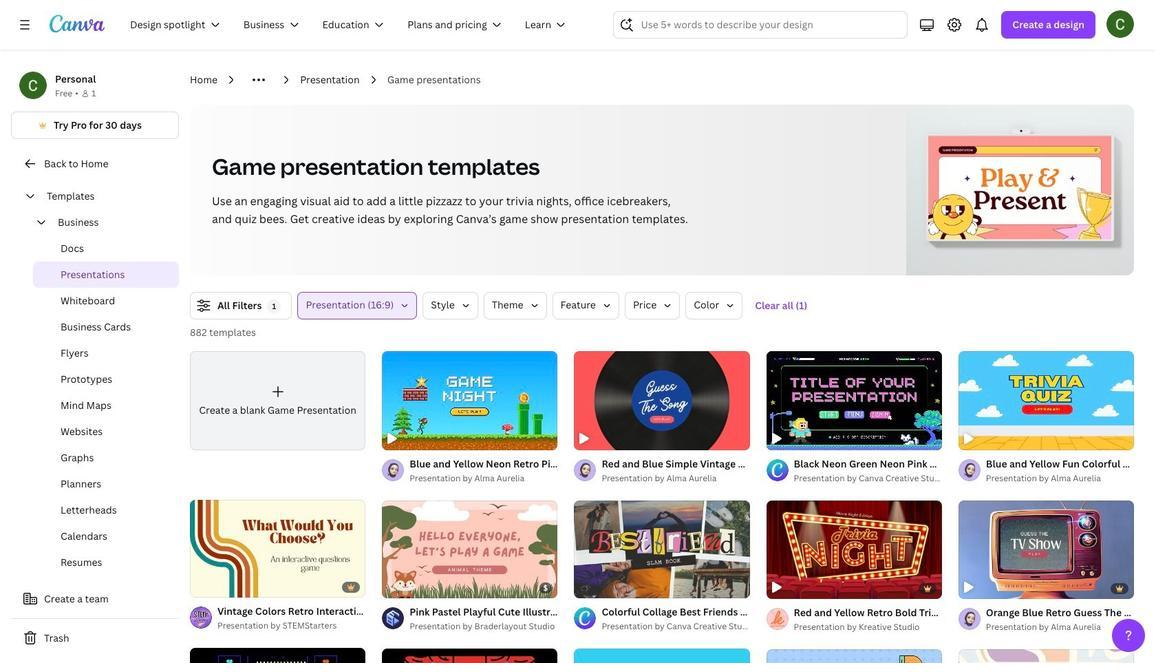 Task type: vqa. For each thing, say whether or not it's contained in the screenshot.
pink pastel playful cute illustration guess the word game presentation image
yes



Task type: locate. For each thing, give the bounding box(es) containing it.
game presentation templates image
[[907, 105, 1135, 275], [929, 136, 1113, 239]]

genericname image
[[1107, 10, 1135, 38]]

top level navigation element
[[121, 11, 581, 39]]

red and yellow illustrated movie guessing game presentation image
[[382, 649, 558, 663]]

colorful collage best friends slam book fun presentation image
[[575, 500, 750, 599]]

create a blank game presentation element
[[190, 351, 366, 450]]

conjunctions, prepositions, and interjections language review game presentation in pastel simple style image
[[959, 649, 1135, 663]]

None search field
[[614, 11, 908, 39]]

Search search field
[[641, 12, 899, 38]]



Task type: describe. For each thing, give the bounding box(es) containing it.
vintage colors retro interactive  icebreaker education presentation image
[[190, 499, 366, 598]]

1 filter options selected element
[[267, 300, 281, 313]]

pink pastel playful cute illustration guess the word game presentation image
[[382, 500, 558, 599]]



